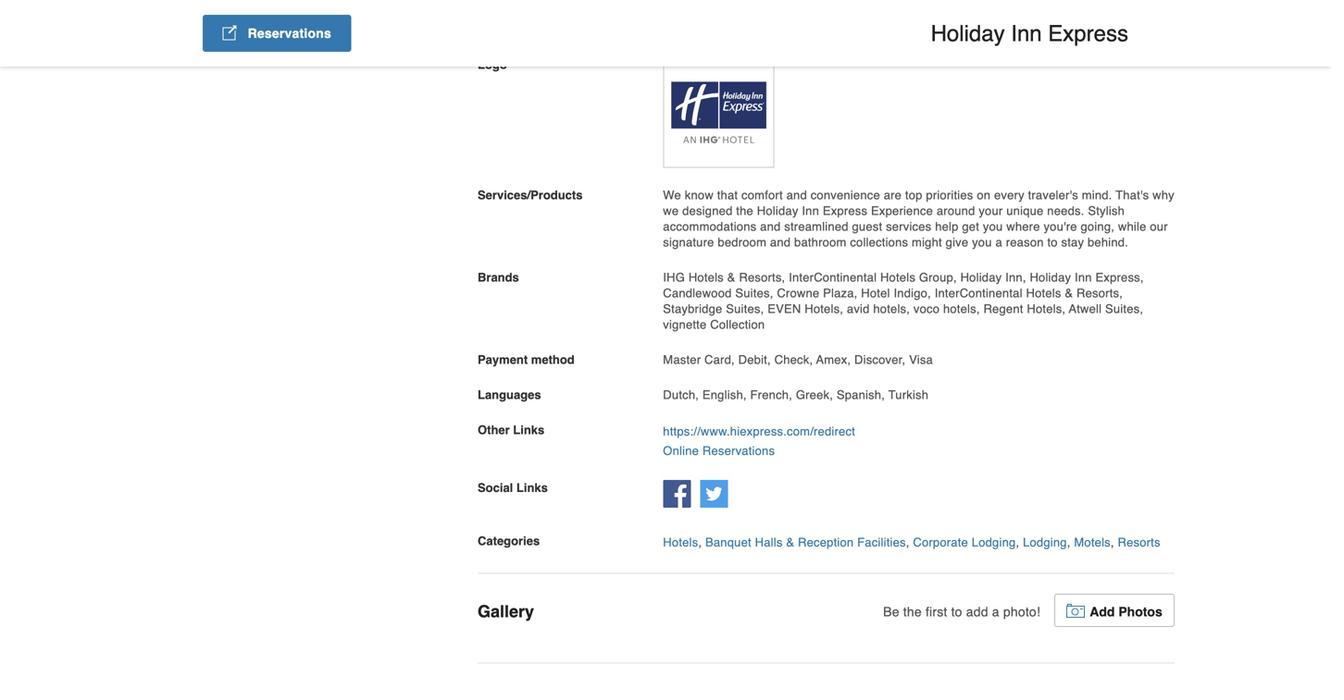 Task type: locate. For each thing, give the bounding box(es) containing it.
0 horizontal spatial intercontinental
[[789, 271, 877, 285]]

2 horizontal spatial inn
[[1075, 271, 1093, 285]]

1 vertical spatial resorts,
[[1077, 287, 1123, 301]]

0 horizontal spatial hotels,
[[874, 302, 910, 316]]

, left banquet
[[699, 536, 702, 550]]

we
[[663, 189, 682, 202]]

add
[[967, 605, 989, 620]]

5 , from the left
[[1111, 536, 1115, 550]]

0 vertical spatial intercontinental
[[789, 271, 877, 285]]

1 vertical spatial intercontinental
[[935, 287, 1023, 301]]

https://www.hiexpress.com/redirect
[[663, 425, 856, 439]]

holiday
[[931, 21, 1005, 46], [757, 204, 799, 218], [961, 271, 1002, 285], [1030, 271, 1072, 285]]

0 horizontal spatial resorts,
[[739, 271, 786, 285]]

2 hotels, from the left
[[944, 302, 980, 316]]

1 vertical spatial to
[[952, 605, 963, 620]]

banquet
[[706, 536, 752, 550]]

1 horizontal spatial reservations
[[703, 444, 775, 458]]

4 , from the left
[[1068, 536, 1071, 550]]

2 , from the left
[[906, 536, 910, 550]]

and up bedroom
[[761, 220, 781, 234]]

resorts, up atwell
[[1077, 287, 1123, 301]]

the
[[737, 204, 754, 218], [904, 605, 922, 620]]

links right social
[[517, 482, 548, 496]]

1 horizontal spatial hotels,
[[1027, 302, 1066, 316]]

suites, up collection
[[726, 302, 764, 316]]

group,
[[919, 271, 957, 285]]

1 horizontal spatial resorts,
[[1077, 287, 1123, 301]]

0 vertical spatial the
[[737, 204, 754, 218]]

comfort
[[742, 189, 783, 202]]

hotels,
[[874, 302, 910, 316], [944, 302, 980, 316]]

2 horizontal spatial &
[[1065, 287, 1074, 301]]

intercontinental up "regent"
[[935, 287, 1023, 301]]

experience
[[871, 204, 934, 218]]

the right be
[[904, 605, 922, 620]]

2 hotels, from the left
[[1027, 302, 1066, 316]]

holiday inside we know that comfort and convenience are top priorities on every traveler's mind. that's why we designed the holiday inn express experience around your unique needs. stylish accommodations and streamlined guest services help get you where you're going, while our signature bedroom and bathroom collections might give you a reason to stay behind.
[[757, 204, 799, 218]]

express
[[1049, 21, 1129, 46], [823, 204, 868, 218]]

, left resorts
[[1111, 536, 1115, 550]]

0 vertical spatial reservations
[[248, 26, 332, 41]]

inn inside ihg hotels & resorts, intercontinental hotels group, holiday inn, holiday inn express, candlewood suites, crowne plaza, hotel indigo, intercontinental hotels & resorts, staybridge suites, even hotels, avid hotels, voco hotels, regent hotels, atwell suites, vignette collection
[[1075, 271, 1093, 285]]

unique
[[1007, 204, 1044, 218]]

streamlined
[[785, 220, 849, 234]]

be
[[884, 605, 900, 620]]

to
[[1048, 236, 1058, 250], [952, 605, 963, 620]]

0 vertical spatial express
[[1049, 21, 1129, 46]]

behind.
[[1088, 236, 1129, 250]]

to down "you're"
[[1048, 236, 1058, 250]]

ihg
[[663, 271, 685, 285]]

amex,
[[817, 353, 851, 367]]

that
[[717, 189, 738, 202]]

0 horizontal spatial inn
[[802, 204, 820, 218]]

suites, down the express,
[[1106, 302, 1144, 316]]

inn
[[1012, 21, 1042, 46], [802, 204, 820, 218], [1075, 271, 1093, 285]]

inn,
[[1006, 271, 1027, 285]]

french,
[[751, 389, 793, 402]]

2 vertical spatial inn
[[1075, 271, 1093, 285]]

intercontinental
[[789, 271, 877, 285], [935, 287, 1023, 301]]

1 lodging from the left
[[972, 536, 1016, 550]]

& down bedroom
[[728, 271, 736, 285]]

are
[[884, 189, 902, 202]]

and right "comfort"
[[787, 189, 807, 202]]

hotels down inn,
[[1027, 287, 1062, 301]]

reservations link
[[203, 15, 351, 52]]

brands
[[478, 271, 519, 285]]

& up atwell
[[1065, 287, 1074, 301]]

needs.
[[1048, 204, 1085, 218]]

1 vertical spatial reservations
[[703, 444, 775, 458]]

1 horizontal spatial intercontinental
[[935, 287, 1023, 301]]

first
[[926, 605, 948, 620]]

and right bedroom
[[770, 236, 791, 250]]

a right add
[[993, 605, 1000, 620]]

intercontinental up plaza, in the top of the page
[[789, 271, 877, 285]]

0 vertical spatial &
[[728, 271, 736, 285]]

be the first to add a photo!
[[884, 605, 1041, 620]]

staybridge
[[663, 302, 723, 316]]

hotels, right voco
[[944, 302, 980, 316]]

categories
[[478, 535, 540, 549]]

,
[[699, 536, 702, 550], [906, 536, 910, 550], [1016, 536, 1020, 550], [1068, 536, 1071, 550], [1111, 536, 1115, 550]]

you down your
[[983, 220, 1003, 234]]

and
[[787, 189, 807, 202], [761, 220, 781, 234], [770, 236, 791, 250]]

1 vertical spatial and
[[761, 220, 781, 234]]

, left lodging link
[[1016, 536, 1020, 550]]

1 horizontal spatial inn
[[1012, 21, 1042, 46]]

1 horizontal spatial the
[[904, 605, 922, 620]]

hotels,
[[805, 302, 844, 316], [1027, 302, 1066, 316]]

links for other links
[[513, 424, 545, 438]]

0 horizontal spatial lodging
[[972, 536, 1016, 550]]

0 vertical spatial and
[[787, 189, 807, 202]]

1 vertical spatial inn
[[802, 204, 820, 218]]

get
[[963, 220, 980, 234]]

1 horizontal spatial lodging
[[1023, 536, 1068, 550]]

reservations inside reservations link
[[248, 26, 332, 41]]

to inside we know that comfort and convenience are top priorities on every traveler's mind. that's why we designed the holiday inn express experience around your unique needs. stylish accommodations and streamlined guest services help get you where you're going, while our signature bedroom and bathroom collections might give you a reason to stay behind.
[[1048, 236, 1058, 250]]

& right halls
[[787, 536, 795, 550]]

lodging left motels
[[1023, 536, 1068, 550]]

0 vertical spatial a
[[996, 236, 1003, 250]]

check,
[[775, 353, 813, 367]]

add photos
[[1090, 605, 1163, 620]]

inn inside we know that comfort and convenience are top priorities on every traveler's mind. that's why we designed the holiday inn express experience around your unique needs. stylish accommodations and streamlined guest services help get you where you're going, while our signature bedroom and bathroom collections might give you a reason to stay behind.
[[802, 204, 820, 218]]

0 horizontal spatial &
[[728, 271, 736, 285]]

0 vertical spatial to
[[1048, 236, 1058, 250]]

1 vertical spatial the
[[904, 605, 922, 620]]

hotels up the indigo, at the top right
[[881, 271, 916, 285]]

lodging left lodging link
[[972, 536, 1016, 550]]

indigo,
[[894, 287, 932, 301]]

english,
[[703, 389, 747, 402]]

0 horizontal spatial hotels,
[[805, 302, 844, 316]]

top
[[906, 189, 923, 202]]

stylish
[[1089, 204, 1125, 218]]

we know that comfort and convenience are top priorities on every traveler's mind. that's why we designed the holiday inn express experience around your unique needs. stylish accommodations and streamlined guest services help get you where you're going, while our signature bedroom and bathroom collections might give you a reason to stay behind.
[[663, 189, 1175, 250]]

0 horizontal spatial the
[[737, 204, 754, 218]]

where
[[1007, 220, 1041, 234]]

1 vertical spatial you
[[973, 236, 992, 250]]

corporate
[[913, 536, 969, 550]]

suites, up even
[[736, 287, 774, 301]]

resorts, up even
[[739, 271, 786, 285]]

1 vertical spatial express
[[823, 204, 868, 218]]

0 vertical spatial links
[[513, 424, 545, 438]]

the down that on the top
[[737, 204, 754, 218]]

, left motels link
[[1068, 536, 1071, 550]]

know
[[685, 189, 714, 202]]

0 horizontal spatial to
[[952, 605, 963, 620]]

0 vertical spatial resorts,
[[739, 271, 786, 285]]

suites,
[[736, 287, 774, 301], [726, 302, 764, 316], [1106, 302, 1144, 316]]

social
[[478, 482, 513, 496]]

that's
[[1116, 189, 1150, 202]]

links right other
[[513, 424, 545, 438]]

you
[[983, 220, 1003, 234], [973, 236, 992, 250]]

facilities
[[858, 536, 906, 550]]

a left reason
[[996, 236, 1003, 250]]

we
[[663, 204, 679, 218]]

1 horizontal spatial to
[[1048, 236, 1058, 250]]

hotels, down plaza, in the top of the page
[[805, 302, 844, 316]]

holiday inn express
[[931, 21, 1129, 46]]

candlewood
[[663, 287, 732, 301]]

2 vertical spatial and
[[770, 236, 791, 250]]

1 horizontal spatial express
[[1049, 21, 1129, 46]]

a
[[996, 236, 1003, 250], [993, 605, 1000, 620]]

convenience
[[811, 189, 881, 202]]

1 vertical spatial &
[[1065, 287, 1074, 301]]

, left the corporate
[[906, 536, 910, 550]]

to right first
[[952, 605, 963, 620]]

0 horizontal spatial express
[[823, 204, 868, 218]]

you down get
[[973, 236, 992, 250]]

2 vertical spatial &
[[787, 536, 795, 550]]

hotels, down hotel
[[874, 302, 910, 316]]

give
[[946, 236, 969, 250]]

1 horizontal spatial &
[[787, 536, 795, 550]]

1 vertical spatial links
[[517, 482, 548, 496]]

visa
[[910, 353, 933, 367]]

payment method
[[478, 353, 575, 367]]

crowne
[[777, 287, 820, 301]]

links for social links
[[517, 482, 548, 496]]

debit,
[[739, 353, 771, 367]]

&
[[728, 271, 736, 285], [1065, 287, 1074, 301], [787, 536, 795, 550]]

1 horizontal spatial hotels,
[[944, 302, 980, 316]]

0 horizontal spatial reservations
[[248, 26, 332, 41]]

add photos link
[[1055, 595, 1175, 628]]

hotels, left atwell
[[1027, 302, 1066, 316]]

why
[[1153, 189, 1175, 202]]



Task type: vqa. For each thing, say whether or not it's contained in the screenshot.
Chicago link
no



Task type: describe. For each thing, give the bounding box(es) containing it.
turkish
[[889, 389, 929, 402]]

resorts link
[[1118, 536, 1161, 550]]

atwell
[[1069, 302, 1102, 316]]

greek,
[[796, 389, 834, 402]]

express inside we know that comfort and convenience are top priorities on every traveler's mind. that's why we designed the holiday inn express experience around your unique needs. stylish accommodations and streamlined guest services help get you where you're going, while our signature bedroom and bathroom collections might give you a reason to stay behind.
[[823, 204, 868, 218]]

guest
[[852, 220, 883, 234]]

halls
[[755, 536, 783, 550]]

reception
[[798, 536, 854, 550]]

resorts
[[1118, 536, 1161, 550]]

hotel
[[862, 287, 891, 301]]

traveler's
[[1029, 189, 1079, 202]]

motels link
[[1075, 536, 1111, 550]]

hotels , banquet halls & reception facilities , corporate lodging , lodging , motels , resorts
[[663, 536, 1161, 550]]

0 vertical spatial you
[[983, 220, 1003, 234]]

photo!
[[1004, 605, 1041, 620]]

photos
[[1119, 605, 1163, 620]]

hotels link
[[663, 536, 699, 550]]

method
[[531, 353, 575, 367]]

1 , from the left
[[699, 536, 702, 550]]

while
[[1119, 220, 1147, 234]]

services/products
[[478, 189, 583, 202]]

corporate lodging link
[[913, 536, 1016, 550]]

signature
[[663, 236, 715, 250]]

https://www.hiexpress.com/redirect online reservations
[[663, 425, 856, 458]]

add
[[1090, 605, 1115, 620]]

designed
[[683, 204, 733, 218]]

collections
[[850, 236, 909, 250]]

online
[[663, 444, 699, 458]]

spanish,
[[837, 389, 885, 402]]

your
[[979, 204, 1003, 218]]

regent
[[984, 302, 1024, 316]]

services
[[886, 220, 932, 234]]

voco
[[914, 302, 940, 316]]

priorities
[[926, 189, 974, 202]]

you're
[[1044, 220, 1078, 234]]

hotels left banquet
[[663, 536, 699, 550]]

banquet halls & reception facilities link
[[706, 536, 906, 550]]

master card, debit, check, amex, discover, visa
[[663, 353, 933, 367]]

3 , from the left
[[1016, 536, 1020, 550]]

2 lodging from the left
[[1023, 536, 1068, 550]]

motels
[[1075, 536, 1111, 550]]

payment
[[478, 353, 528, 367]]

avid
[[847, 302, 870, 316]]

dutch, english, french, greek, spanish, turkish
[[663, 389, 929, 402]]

logo
[[478, 58, 507, 72]]

online reservations link
[[663, 444, 775, 458]]

stay
[[1062, 236, 1085, 250]]

discover,
[[855, 353, 906, 367]]

languages
[[478, 389, 541, 402]]

dutch,
[[663, 389, 699, 402]]

mind.
[[1082, 189, 1113, 202]]

other
[[478, 424, 510, 438]]

1 hotels, from the left
[[805, 302, 844, 316]]

collection
[[711, 318, 765, 332]]

gallery
[[478, 603, 534, 622]]

our
[[1151, 220, 1169, 234]]

might
[[912, 236, 943, 250]]

bathroom
[[795, 236, 847, 250]]

even
[[768, 302, 801, 316]]

1 hotels, from the left
[[874, 302, 910, 316]]

other links
[[478, 424, 545, 438]]

lodging link
[[1023, 536, 1068, 550]]

master
[[663, 353, 701, 367]]

going,
[[1081, 220, 1115, 234]]

every
[[995, 189, 1025, 202]]

hotels up candlewood
[[689, 271, 724, 285]]

reason
[[1006, 236, 1044, 250]]

1 vertical spatial a
[[993, 605, 1000, 620]]

0 vertical spatial inn
[[1012, 21, 1042, 46]]

accommodations
[[663, 220, 757, 234]]

around
[[937, 204, 976, 218]]

the inside we know that comfort and convenience are top priorities on every traveler's mind. that's why we designed the holiday inn express experience around your unique needs. stylish accommodations and streamlined guest services help get you where you're going, while our signature bedroom and bathroom collections might give you a reason to stay behind.
[[737, 204, 754, 218]]

reservations inside https://www.hiexpress.com/redirect online reservations
[[703, 444, 775, 458]]

a inside we know that comfort and convenience are top priorities on every traveler's mind. that's why we designed the holiday inn express experience around your unique needs. stylish accommodations and streamlined guest services help get you where you're going, while our signature bedroom and bathroom collections might give you a reason to stay behind.
[[996, 236, 1003, 250]]

social links
[[478, 482, 548, 496]]

vignette
[[663, 318, 707, 332]]

card,
[[705, 353, 735, 367]]



